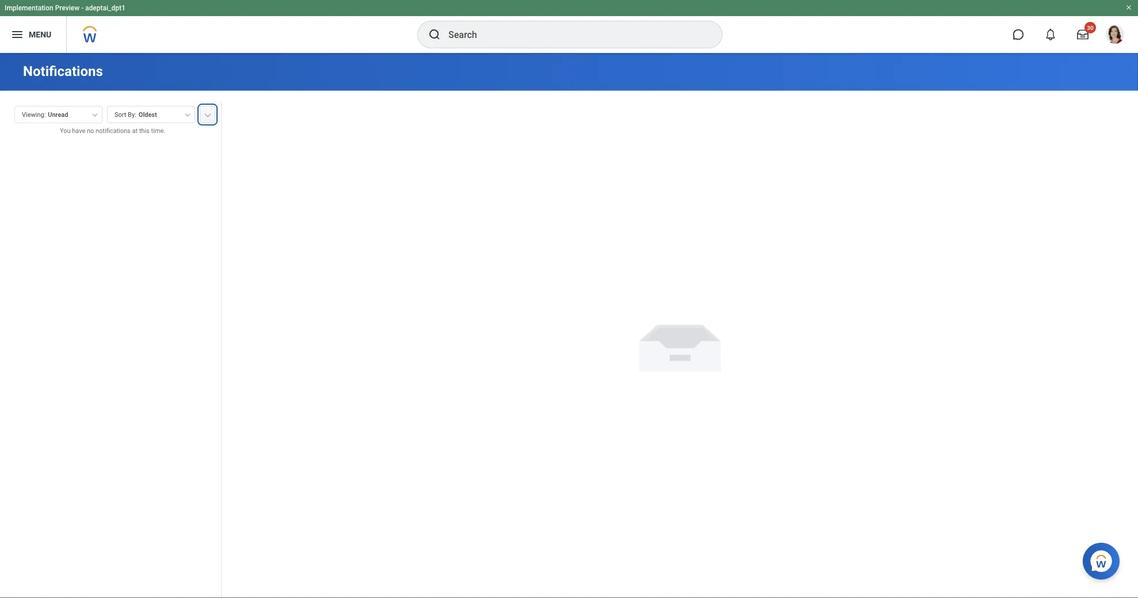 Task type: locate. For each thing, give the bounding box(es) containing it.
inbox items list box
[[0, 144, 221, 598]]

no
[[87, 127, 94, 134]]

profile logan mcneil image
[[1106, 25, 1124, 46]]

menu banner
[[0, 0, 1138, 53]]

this
[[139, 127, 150, 134]]

at
[[132, 127, 138, 134]]

implementation preview -   adeptai_dpt1
[[5, 4, 125, 12]]

you
[[60, 127, 71, 134]]

30 button
[[1070, 22, 1096, 47]]

notifications
[[23, 63, 103, 79]]

adeptai_dpt1
[[85, 4, 125, 12]]

30
[[1087, 24, 1094, 31]]

sort
[[115, 111, 126, 118]]

have
[[72, 127, 85, 134]]

tab panel
[[0, 101, 221, 598]]

viewing: unread
[[22, 111, 68, 118]]

tab panel containing viewing:
[[0, 101, 221, 598]]

-
[[81, 4, 84, 12]]

notifications large image
[[1045, 29, 1056, 40]]

close environment banner image
[[1125, 4, 1132, 11]]



Task type: describe. For each thing, give the bounding box(es) containing it.
search image
[[428, 28, 442, 41]]

notifications main content
[[0, 53, 1138, 598]]

by:
[[128, 111, 136, 118]]

oldest
[[139, 111, 157, 118]]

implementation
[[5, 4, 53, 12]]

preview
[[55, 4, 80, 12]]

viewing:
[[22, 111, 46, 118]]

justify image
[[10, 28, 24, 41]]

Search Workday  search field
[[448, 22, 698, 47]]

inbox large image
[[1077, 29, 1089, 40]]

tab panel inside notifications main content
[[0, 101, 221, 598]]

more image
[[204, 111, 211, 117]]

menu button
[[0, 16, 66, 53]]

you have no notifications at this time.
[[60, 127, 165, 134]]

menu
[[29, 30, 51, 39]]

time.
[[151, 127, 165, 134]]

notifications
[[96, 127, 131, 134]]

unread
[[48, 111, 68, 118]]

reading pane region
[[222, 91, 1138, 598]]

sort by: oldest
[[115, 111, 157, 118]]



Task type: vqa. For each thing, say whether or not it's contained in the screenshot.
menu item
no



